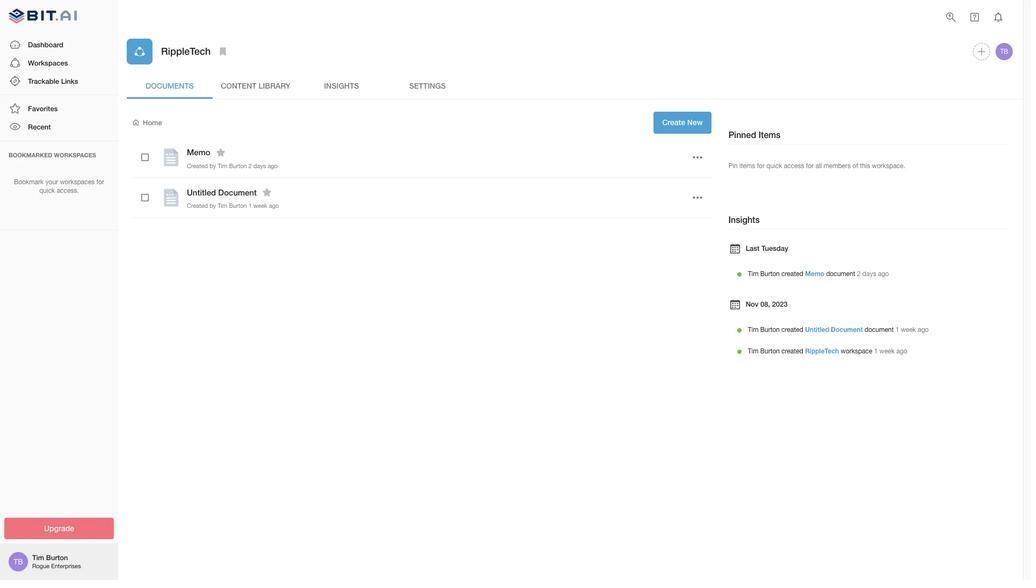Task type: describe. For each thing, give the bounding box(es) containing it.
memo link
[[806, 270, 825, 278]]

documents
[[146, 81, 194, 90]]

created by tim burton 2 days ago
[[187, 163, 278, 169]]

untitled document
[[187, 187, 257, 197]]

0 vertical spatial quick
[[767, 162, 783, 170]]

pinned items
[[729, 130, 781, 140]]

burton for memo
[[761, 271, 780, 278]]

1 inside tim burton created rippletech workspace 1 week ago
[[875, 348, 878, 355]]

created for untitled document
[[187, 203, 208, 209]]

created for untitled
[[782, 326, 804, 334]]

workspaces
[[28, 58, 68, 67]]

0 vertical spatial rippletech
[[161, 45, 211, 57]]

dashboard
[[28, 40, 63, 49]]

last tuesday
[[746, 244, 789, 252]]

created for rippletech
[[782, 348, 804, 355]]

workspaces button
[[0, 54, 118, 72]]

favorite image
[[261, 186, 274, 199]]

insights link
[[299, 73, 385, 99]]

content library link
[[213, 73, 299, 99]]

workspaces
[[60, 178, 95, 186]]

1 vertical spatial insights
[[729, 214, 760, 225]]

library
[[259, 81, 291, 90]]

0 horizontal spatial document
[[218, 187, 257, 197]]

quick inside bookmark your workspaces for quick access.
[[39, 187, 55, 195]]

links
[[61, 77, 78, 85]]

bookmark
[[14, 178, 44, 186]]

by for memo
[[210, 163, 216, 169]]

insights inside "link"
[[324, 81, 359, 90]]

0 horizontal spatial week
[[254, 203, 268, 209]]

favorite image
[[214, 146, 227, 159]]

week inside tim burton created rippletech workspace 1 week ago
[[880, 348, 895, 355]]

08,
[[761, 300, 771, 308]]

document inside tim burton created memo document 2 days ago
[[827, 271, 856, 278]]

create new button
[[654, 112, 712, 134]]

nov 08, 2023
[[746, 300, 788, 308]]

of
[[853, 162, 859, 170]]

created for memo
[[782, 271, 804, 278]]

bookmark your workspaces for quick access.
[[14, 178, 104, 195]]

bookmarked workspaces
[[9, 151, 96, 158]]

trackable links button
[[0, 72, 118, 90]]

week inside tim burton created untitled document document 1 week ago
[[902, 326, 917, 334]]

days inside tim burton created memo document 2 days ago
[[863, 271, 877, 278]]

dashboard button
[[0, 35, 118, 54]]

pin
[[729, 162, 738, 170]]

home
[[143, 118, 162, 127]]

tim for rippletech
[[748, 348, 759, 355]]

recent button
[[0, 118, 118, 136]]

members
[[824, 162, 851, 170]]

upgrade
[[44, 524, 74, 533]]

0 vertical spatial days
[[254, 163, 266, 169]]

tb button
[[995, 41, 1015, 62]]

rogue
[[32, 563, 50, 570]]

ago inside tim burton created untitled document document 1 week ago
[[919, 326, 929, 334]]

favorites
[[28, 104, 58, 113]]

documents link
[[127, 73, 213, 99]]

all
[[816, 162, 823, 170]]

your
[[45, 178, 58, 186]]

2 horizontal spatial for
[[807, 162, 814, 170]]

2023
[[773, 300, 788, 308]]



Task type: locate. For each thing, give the bounding box(es) containing it.
items
[[740, 162, 756, 170]]

1 horizontal spatial tb
[[1001, 48, 1009, 55]]

0 horizontal spatial insights
[[324, 81, 359, 90]]

created left memo link
[[782, 271, 804, 278]]

1 vertical spatial days
[[863, 271, 877, 278]]

created inside tim burton created memo document 2 days ago
[[782, 271, 804, 278]]

tb inside button
[[1001, 48, 1009, 55]]

burton for untitled
[[761, 326, 780, 334]]

0 horizontal spatial 2
[[249, 163, 252, 169]]

1 vertical spatial untitled
[[806, 326, 830, 334]]

quick down your
[[39, 187, 55, 195]]

created down untitled document
[[187, 203, 208, 209]]

tim inside tim burton created rippletech workspace 1 week ago
[[748, 348, 759, 355]]

tuesday
[[762, 244, 789, 252]]

workspaces
[[54, 151, 96, 158]]

2 horizontal spatial week
[[902, 326, 917, 334]]

last
[[746, 244, 760, 252]]

document
[[827, 271, 856, 278], [865, 326, 894, 334]]

recent
[[28, 123, 51, 131]]

1 vertical spatial by
[[210, 203, 216, 209]]

0 horizontal spatial days
[[254, 163, 266, 169]]

0 vertical spatial 1
[[249, 203, 252, 209]]

1 vertical spatial memo
[[806, 270, 825, 278]]

ago inside tim burton created memo document 2 days ago
[[879, 271, 890, 278]]

document inside tim burton created untitled document document 1 week ago
[[865, 326, 894, 334]]

enterprises
[[51, 563, 81, 570]]

nov
[[746, 300, 759, 308]]

1 vertical spatial document
[[832, 326, 863, 334]]

tim inside tim burton rogue enterprises
[[32, 554, 44, 562]]

burton for enterprises
[[46, 554, 68, 562]]

1 horizontal spatial days
[[863, 271, 877, 278]]

1 horizontal spatial 2
[[858, 271, 861, 278]]

document up workspace
[[832, 326, 863, 334]]

quick left access
[[767, 162, 783, 170]]

rippletech
[[161, 45, 211, 57], [806, 347, 840, 355]]

1 horizontal spatial insights
[[729, 214, 760, 225]]

1 vertical spatial 1
[[896, 326, 900, 334]]

1 by from the top
[[210, 163, 216, 169]]

document up created by tim burton 1 week ago
[[218, 187, 257, 197]]

burton inside tim burton created memo document 2 days ago
[[761, 271, 780, 278]]

2 vertical spatial week
[[880, 348, 895, 355]]

ago inside tim burton created rippletech workspace 1 week ago
[[897, 348, 908, 355]]

tb
[[1001, 48, 1009, 55], [14, 558, 23, 566]]

created left rippletech link
[[782, 348, 804, 355]]

create new
[[663, 118, 703, 127]]

untitled
[[187, 187, 216, 197], [806, 326, 830, 334]]

1 vertical spatial tb
[[14, 558, 23, 566]]

1 vertical spatial created
[[187, 203, 208, 209]]

0 horizontal spatial document
[[827, 271, 856, 278]]

tim for untitled
[[748, 326, 759, 334]]

new
[[688, 118, 703, 127]]

created down 2023
[[782, 326, 804, 334]]

untitled document link
[[806, 326, 863, 334]]

tim burton rogue enterprises
[[32, 554, 81, 570]]

2 horizontal spatial 1
[[896, 326, 900, 334]]

pin items for quick access for all members of this workspace.
[[729, 162, 906, 170]]

created
[[187, 163, 208, 169], [187, 203, 208, 209]]

tim burton created memo document 2 days ago
[[748, 270, 890, 278]]

1 horizontal spatial 1
[[875, 348, 878, 355]]

insights
[[324, 81, 359, 90], [729, 214, 760, 225]]

quick
[[767, 162, 783, 170], [39, 187, 55, 195]]

workspace.
[[873, 162, 906, 170]]

2 vertical spatial created
[[782, 348, 804, 355]]

1 vertical spatial document
[[865, 326, 894, 334]]

week
[[254, 203, 268, 209], [902, 326, 917, 334], [880, 348, 895, 355]]

document right memo link
[[827, 271, 856, 278]]

1
[[249, 203, 252, 209], [896, 326, 900, 334], [875, 348, 878, 355]]

0 horizontal spatial quick
[[39, 187, 55, 195]]

pinned
[[729, 130, 757, 140]]

document up workspace
[[865, 326, 894, 334]]

0 horizontal spatial for
[[96, 178, 104, 186]]

tab list containing documents
[[127, 73, 1015, 99]]

0 vertical spatial document
[[827, 271, 856, 278]]

0 horizontal spatial rippletech
[[161, 45, 211, 57]]

1 vertical spatial 2
[[858, 271, 861, 278]]

for right items
[[758, 162, 765, 170]]

create
[[663, 118, 686, 127]]

1 horizontal spatial untitled
[[806, 326, 830, 334]]

upgrade button
[[4, 518, 114, 540]]

tim inside tim burton created memo document 2 days ago
[[748, 271, 759, 278]]

1 horizontal spatial for
[[758, 162, 765, 170]]

trackable links
[[28, 77, 78, 85]]

0 vertical spatial 2
[[249, 163, 252, 169]]

tim burton created rippletech workspace 1 week ago
[[748, 347, 908, 355]]

for
[[758, 162, 765, 170], [807, 162, 814, 170], [96, 178, 104, 186]]

created
[[782, 271, 804, 278], [782, 326, 804, 334], [782, 348, 804, 355]]

workspace
[[842, 348, 873, 355]]

burton
[[229, 163, 247, 169], [229, 203, 247, 209], [761, 271, 780, 278], [761, 326, 780, 334], [761, 348, 780, 355], [46, 554, 68, 562]]

tab list
[[127, 73, 1015, 99]]

document
[[218, 187, 257, 197], [832, 326, 863, 334]]

1 horizontal spatial rippletech
[[806, 347, 840, 355]]

burton inside tim burton created untitled document document 1 week ago
[[761, 326, 780, 334]]

0 vertical spatial created
[[187, 163, 208, 169]]

burton for rippletech
[[761, 348, 780, 355]]

tim
[[218, 163, 228, 169], [218, 203, 228, 209], [748, 271, 759, 278], [748, 326, 759, 334], [748, 348, 759, 355], [32, 554, 44, 562]]

0 vertical spatial week
[[254, 203, 268, 209]]

access
[[785, 162, 805, 170]]

1 created from the top
[[187, 163, 208, 169]]

access.
[[57, 187, 79, 195]]

1 horizontal spatial memo
[[806, 270, 825, 278]]

rippletech down untitled document link
[[806, 347, 840, 355]]

0 vertical spatial by
[[210, 163, 216, 169]]

2 by from the top
[[210, 203, 216, 209]]

1 vertical spatial quick
[[39, 187, 55, 195]]

0 vertical spatial created
[[782, 271, 804, 278]]

created inside tim burton created rippletech workspace 1 week ago
[[782, 348, 804, 355]]

0 horizontal spatial 1
[[249, 203, 252, 209]]

home link
[[131, 118, 162, 128]]

1 created from the top
[[782, 271, 804, 278]]

by down favorite icon
[[210, 163, 216, 169]]

2 vertical spatial 1
[[875, 348, 878, 355]]

2
[[249, 163, 252, 169], [858, 271, 861, 278]]

1 vertical spatial created
[[782, 326, 804, 334]]

tim burton created untitled document document 1 week ago
[[748, 326, 929, 334]]

0 horizontal spatial tb
[[14, 558, 23, 566]]

1 vertical spatial rippletech
[[806, 347, 840, 355]]

rippletech link
[[806, 347, 840, 355]]

2 created from the top
[[187, 203, 208, 209]]

ago
[[268, 163, 278, 169], [269, 203, 279, 209], [879, 271, 890, 278], [919, 326, 929, 334], [897, 348, 908, 355]]

0 vertical spatial insights
[[324, 81, 359, 90]]

items
[[759, 130, 781, 140]]

rippletech left bookmark "icon"
[[161, 45, 211, 57]]

content library
[[221, 81, 291, 90]]

1 horizontal spatial document
[[865, 326, 894, 334]]

burton inside tim burton rogue enterprises
[[46, 554, 68, 562]]

created up untitled document
[[187, 163, 208, 169]]

0 vertical spatial untitled
[[187, 187, 216, 197]]

1 horizontal spatial quick
[[767, 162, 783, 170]]

tim inside tim burton created untitled document document 1 week ago
[[748, 326, 759, 334]]

by down untitled document
[[210, 203, 216, 209]]

1 horizontal spatial document
[[832, 326, 863, 334]]

0 vertical spatial document
[[218, 187, 257, 197]]

bookmarked
[[9, 151, 52, 158]]

0 horizontal spatial memo
[[187, 147, 210, 157]]

created for memo
[[187, 163, 208, 169]]

3 created from the top
[[782, 348, 804, 355]]

1 horizontal spatial week
[[880, 348, 895, 355]]

tim for memo
[[748, 271, 759, 278]]

days
[[254, 163, 266, 169], [863, 271, 877, 278]]

this
[[861, 162, 871, 170]]

by for untitled document
[[210, 203, 216, 209]]

2 right memo link
[[858, 271, 861, 278]]

0 vertical spatial tb
[[1001, 48, 1009, 55]]

for left all
[[807, 162, 814, 170]]

settings link
[[385, 73, 471, 99]]

untitled up created by tim burton 1 week ago
[[187, 187, 216, 197]]

for right workspaces
[[96, 178, 104, 186]]

tim for enterprises
[[32, 554, 44, 562]]

content
[[221, 81, 257, 90]]

trackable
[[28, 77, 59, 85]]

memo
[[187, 147, 210, 157], [806, 270, 825, 278]]

settings
[[409, 81, 446, 90]]

2 up untitled document
[[249, 163, 252, 169]]

2 inside tim burton created memo document 2 days ago
[[858, 271, 861, 278]]

burton inside tim burton created rippletech workspace 1 week ago
[[761, 348, 780, 355]]

0 vertical spatial memo
[[187, 147, 210, 157]]

0 horizontal spatial untitled
[[187, 187, 216, 197]]

untitled up rippletech link
[[806, 326, 830, 334]]

favorites button
[[0, 100, 118, 118]]

created inside tim burton created untitled document document 1 week ago
[[782, 326, 804, 334]]

1 inside tim burton created untitled document document 1 week ago
[[896, 326, 900, 334]]

for inside bookmark your workspaces for quick access.
[[96, 178, 104, 186]]

1 vertical spatial week
[[902, 326, 917, 334]]

by
[[210, 163, 216, 169], [210, 203, 216, 209]]

bookmark image
[[217, 45, 230, 58]]

2 created from the top
[[782, 326, 804, 334]]

created by tim burton 1 week ago
[[187, 203, 279, 209]]



Task type: vqa. For each thing, say whether or not it's contained in the screenshot.
the ago inside Tim Burton created Memo document 2 days ago
yes



